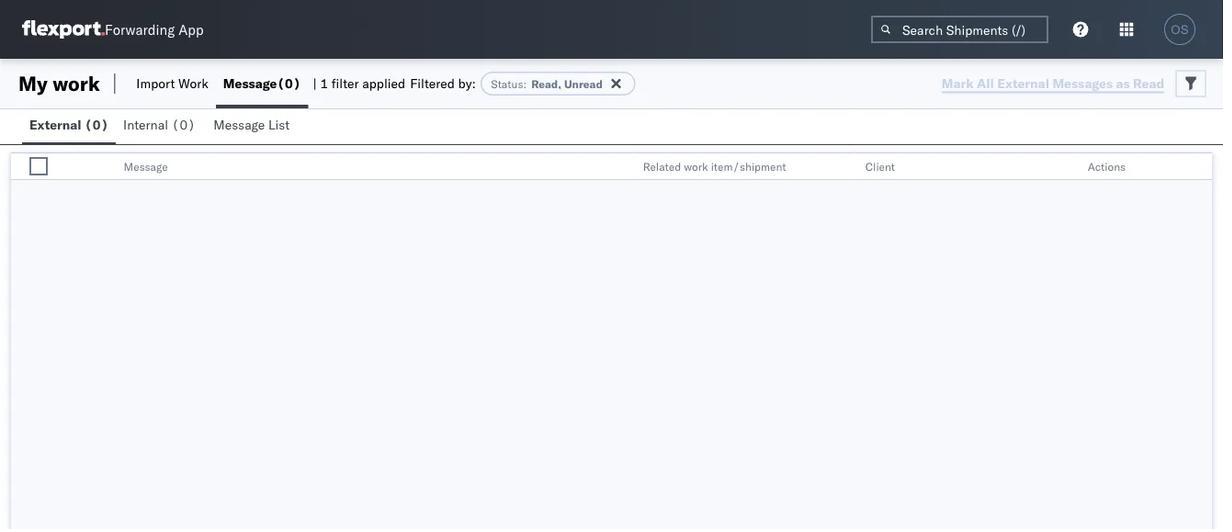 Task type: vqa. For each thing, say whether or not it's contained in the screenshot.
9th the 11:59
no



Task type: locate. For each thing, give the bounding box(es) containing it.
0 vertical spatial work
[[53, 71, 100, 96]]

status
[[491, 77, 523, 91]]

related
[[643, 159, 681, 173]]

client
[[865, 159, 895, 173]]

item/shipment
[[711, 159, 786, 173]]

list
[[268, 117, 290, 133]]

0 vertical spatial message
[[223, 75, 277, 91]]

filter
[[331, 75, 359, 91]]

3 resize handle column header from the left
[[834, 153, 856, 181]]

resize handle column header for message
[[612, 153, 634, 181]]

resize handle column header for actions
[[1190, 153, 1212, 181]]

work up external (0)
[[53, 71, 100, 96]]

(0) for internal (0)
[[172, 117, 196, 133]]

4 resize handle column header from the left
[[1057, 153, 1079, 181]]

0 horizontal spatial (0)
[[85, 117, 109, 133]]

1 vertical spatial message
[[214, 117, 265, 133]]

resize handle column header
[[56, 153, 78, 181], [612, 153, 634, 181], [834, 153, 856, 181], [1057, 153, 1079, 181], [1190, 153, 1212, 181]]

0 horizontal spatial work
[[53, 71, 100, 96]]

status : read, unread
[[491, 77, 603, 91]]

message
[[223, 75, 277, 91], [214, 117, 265, 133], [124, 159, 168, 173]]

2 resize handle column header from the left
[[612, 153, 634, 181]]

import
[[136, 75, 175, 91]]

1 vertical spatial work
[[684, 159, 708, 173]]

internal (0)
[[123, 117, 196, 133]]

(0)
[[277, 75, 301, 91], [85, 117, 109, 133], [172, 117, 196, 133]]

| 1 filter applied filtered by:
[[313, 75, 476, 91]]

work
[[53, 71, 100, 96], [684, 159, 708, 173]]

message for (0)
[[223, 75, 277, 91]]

unread
[[564, 77, 603, 91]]

(0) right internal
[[172, 117, 196, 133]]

5 resize handle column header from the left
[[1190, 153, 1212, 181]]

my work
[[18, 71, 100, 96]]

1 resize handle column header from the left
[[56, 153, 78, 181]]

message down internal
[[124, 159, 168, 173]]

by:
[[458, 75, 476, 91]]

1 horizontal spatial (0)
[[172, 117, 196, 133]]

app
[[178, 21, 204, 38]]

message list
[[214, 117, 290, 133]]

work
[[178, 75, 208, 91]]

work for related
[[684, 159, 708, 173]]

1
[[320, 75, 328, 91]]

work right related
[[684, 159, 708, 173]]

flexport. image
[[22, 20, 105, 39]]

message inside button
[[214, 117, 265, 133]]

2 horizontal spatial (0)
[[277, 75, 301, 91]]

(0) for external (0)
[[85, 117, 109, 133]]

external (0) button
[[22, 108, 116, 144]]

message left list
[[214, 117, 265, 133]]

external
[[29, 117, 81, 133]]

:
[[523, 77, 527, 91]]

(0) right external
[[85, 117, 109, 133]]

message up message list at the top left of page
[[223, 75, 277, 91]]

forwarding app link
[[22, 20, 204, 39]]

forwarding app
[[105, 21, 204, 38]]

None checkbox
[[29, 157, 48, 176]]

(0) left |
[[277, 75, 301, 91]]

1 horizontal spatial work
[[684, 159, 708, 173]]



Task type: describe. For each thing, give the bounding box(es) containing it.
|
[[313, 75, 317, 91]]

message for list
[[214, 117, 265, 133]]

internal
[[123, 117, 168, 133]]

os
[[1171, 23, 1189, 36]]

filtered
[[410, 75, 455, 91]]

applied
[[362, 75, 405, 91]]

2 vertical spatial message
[[124, 159, 168, 173]]

actions
[[1088, 159, 1126, 173]]

import work button
[[129, 59, 216, 108]]

my
[[18, 71, 48, 96]]

message list button
[[206, 108, 301, 144]]

forwarding
[[105, 21, 175, 38]]

internal (0) button
[[116, 108, 206, 144]]

related work item/shipment
[[643, 159, 786, 173]]

message (0)
[[223, 75, 301, 91]]

work for my
[[53, 71, 100, 96]]

resize handle column header for client
[[1057, 153, 1079, 181]]

Search Shipments (/) text field
[[871, 16, 1048, 43]]

(0) for message (0)
[[277, 75, 301, 91]]

import work
[[136, 75, 208, 91]]

external (0)
[[29, 117, 109, 133]]

resize handle column header for related work item/shipment
[[834, 153, 856, 181]]

os button
[[1159, 8, 1201, 51]]

read,
[[531, 77, 561, 91]]



